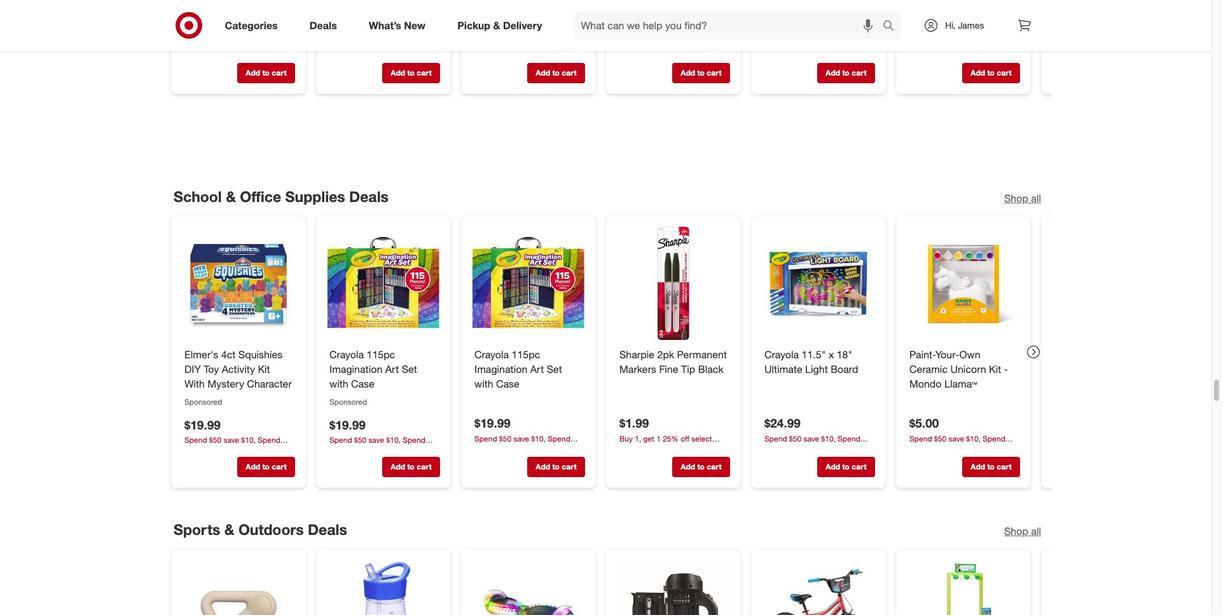 Task type: vqa. For each thing, say whether or not it's contained in the screenshot.
the get
yes



Task type: describe. For each thing, give the bounding box(es) containing it.
black
[[698, 363, 724, 376]]

$28.99
[[225, 24, 261, 38]]

paint-your-own ceramic unicorn kit - mondo llama™
[[910, 349, 1008, 390]]

litter for $24.99
[[366, 53, 381, 62]]

litter for $19.69
[[656, 51, 671, 61]]

$1.99 buy 1, get 1 25% off select sharpie items
[[619, 416, 712, 455]]

food, for $19.69
[[693, 40, 710, 50]]

- for $19.69
[[659, 22, 664, 37]]

litter for $28.99
[[221, 53, 236, 62]]

18"
[[837, 349, 852, 361]]

toys for paint-your-own ceramic unicorn kit - mondo llama™
[[994, 445, 1008, 455]]

kit inside the paint-your-own ceramic unicorn kit - mondo llama™
[[989, 363, 1001, 376]]

$11.49 for $11.49 - $19.89
[[910, 22, 946, 37]]

what's
[[369, 19, 401, 32]]

$11.79
[[329, 24, 365, 38]]

1 $0.89 save 20% on pet food, treats and litter from the left
[[474, 22, 565, 61]]

art for second crayola 115pc imagination art set with case link from left
[[530, 363, 544, 376]]

what's new link
[[358, 11, 442, 39]]

save for $19.69
[[632, 40, 649, 50]]

school & office supplies deals
[[173, 188, 388, 206]]

on inside $24.99 spend $50 save $10, spend $100 save $25 on select toys
[[815, 445, 824, 455]]

on inside $11.79 - $24.99 save 20% on pet food, treats and litter add to cart
[[379, 42, 387, 51]]

2 115pc from the left
[[512, 349, 540, 361]]

new
[[404, 19, 426, 32]]

treats for $19.69
[[619, 51, 639, 61]]

paint-
[[910, 349, 936, 361]]

toys for crayola 11.5" x 18" ultimate light board
[[849, 445, 863, 455]]

treats for $19.89
[[910, 51, 929, 61]]

search
[[878, 20, 908, 33]]

diy
[[184, 363, 201, 376]]

get
[[643, 434, 654, 444]]

11.5"
[[802, 349, 826, 361]]

delivery
[[503, 19, 542, 32]]

$6.99
[[184, 24, 214, 38]]

ultimate
[[764, 363, 802, 376]]

spend $50 save $10, spend $100 save $25 on select toys button for -
[[910, 434, 1020, 455]]

$24.99 inside $24.99 spend $50 save $10, spend $100 save $25 on select toys
[[764, 416, 801, 431]]

$100 for crayola 115pc imagination art set with case
[[474, 445, 491, 455]]

squishies
[[238, 349, 282, 361]]

markers
[[619, 363, 656, 376]]

pickup & delivery
[[458, 19, 542, 32]]

2 $0.89 save 20% on pet food, treats and litter from the left
[[764, 22, 855, 61]]

categories link
[[214, 11, 294, 39]]

kit inside elmer's 4ct squishies diy toy activity kit with mystery character
[[258, 363, 270, 376]]

$10, for paint-your-own ceramic unicorn kit - mondo llama™
[[966, 435, 981, 444]]

save 20% on pet food, treats and litter button for $11.79 - $24.99
[[329, 41, 440, 62]]

james
[[959, 20, 985, 31]]

$100 for paint-your-own ceramic unicorn kit - mondo llama™
[[910, 445, 926, 455]]

1 $0.89 from the left
[[474, 22, 504, 37]]

sharpie 2pk permanent markers fine tip black link
[[619, 348, 728, 377]]

food, for $24.99
[[403, 42, 420, 51]]

on inside $11.49 - $19.89 save 20% on pet food, treats and litter
[[959, 40, 968, 50]]

2 horizontal spatial $19.99 spend $50 save $10, spend $100 save $25 on select toys
[[474, 416, 573, 455]]

- for $24.99
[[369, 24, 374, 38]]

1
[[656, 434, 661, 444]]

2 $0.89 from the left
[[764, 22, 794, 37]]

20% for $24.99
[[361, 42, 377, 51]]

0 vertical spatial deals
[[310, 19, 337, 32]]

and for $28.99
[[206, 53, 219, 62]]

2 case from the left
[[496, 378, 519, 390]]

select inside $5.00 spend $50 save $10, spend $100 save $25 on select toys
[[971, 445, 992, 455]]

llama™
[[945, 378, 977, 390]]

$24.99 inside $11.79 - $24.99 save 20% on pet food, treats and litter add to cart
[[377, 24, 413, 38]]

categories
[[225, 19, 278, 32]]

office
[[240, 188, 281, 206]]

all for sports & outdoors deals
[[1031, 526, 1041, 538]]

ceramic
[[910, 363, 948, 376]]

$19.99 spend $50 save $10, spend $100 save $25 on select toys for elmer's 4ct squishies diy toy activity kit with mystery character
[[184, 418, 283, 456]]

mondo
[[910, 378, 942, 390]]

& for pickup
[[493, 19, 500, 32]]

shop all for school & office supplies deals
[[1004, 192, 1041, 205]]

treats for $24.99
[[329, 53, 349, 62]]

buy 1, get 1 25% off select sharpie items button
[[619, 434, 730, 455]]

1,
[[635, 434, 641, 444]]

select inside $1.99 buy 1, get 1 25% off select sharpie items
[[692, 434, 712, 444]]

- inside the paint-your-own ceramic unicorn kit - mondo llama™
[[1004, 363, 1008, 376]]

toy
[[203, 363, 219, 376]]

sharpie 2pk permanent markers fine tip black
[[619, 349, 727, 376]]

crayola 11.5" x 18" ultimate light board
[[764, 349, 858, 376]]

food, down pickup & delivery link
[[548, 40, 565, 50]]

litter for $19.89
[[946, 51, 961, 61]]

$50 for crayola 11.5" x 18" ultimate light board
[[789, 434, 801, 444]]

add inside $11.79 - $24.99 save 20% on pet food, treats and litter add to cart
[[391, 68, 405, 78]]

x
[[829, 349, 834, 361]]

2 crayola 115pc imagination art set with case link from the left
[[474, 348, 583, 392]]

select inside $24.99 spend $50 save $10, spend $100 save $25 on select toys
[[826, 445, 846, 455]]

hi,
[[946, 20, 956, 31]]

tip
[[681, 363, 695, 376]]

elmer's 4ct squishies diy toy activity kit with mystery character
[[184, 349, 292, 390]]

character
[[247, 378, 292, 390]]

2 set from the left
[[547, 363, 562, 376]]

crayola 11.5" x 18" ultimate light board link
[[764, 348, 873, 377]]

board
[[831, 363, 858, 376]]

food, for $19.89
[[983, 40, 1000, 50]]

outdoors
[[238, 521, 304, 539]]

shop all for sports & outdoors deals
[[1004, 526, 1041, 538]]

1 vertical spatial deals
[[349, 188, 388, 206]]

off
[[681, 434, 689, 444]]

school
[[173, 188, 222, 206]]

$5.00
[[910, 416, 939, 431]]

crayola 115pc imagination art set with case for second crayola 115pc imagination art set with case link from left
[[474, 349, 562, 390]]

What can we help you find? suggestions appear below search field
[[574, 11, 887, 39]]

sharpie inside sharpie 2pk permanent markers fine tip black
[[619, 349, 654, 361]]

$25 for with
[[511, 445, 523, 455]]

fine
[[659, 363, 678, 376]]

$50 for crayola 115pc imagination art set with case
[[499, 435, 511, 444]]

and for $24.99
[[351, 53, 364, 62]]

$11.49 - $19.89 save 20% on pet food, treats and litter
[[910, 22, 1000, 61]]

unicorn
[[951, 363, 986, 376]]

shop all link for sports & outdoors deals
[[1004, 525, 1041, 540]]

on inside $6.99 - $28.99 save 20% on pet food, treats and litter
[[234, 42, 242, 51]]

light
[[805, 363, 828, 376]]

save 20% on pet food, treats and litter button for $6.99 - $28.99
[[184, 41, 295, 62]]



Task type: locate. For each thing, give the bounding box(es) containing it.
2 sharpie from the top
[[619, 445, 646, 455]]

-
[[659, 22, 664, 37], [949, 22, 954, 37], [217, 24, 222, 38], [369, 24, 374, 38], [1004, 363, 1008, 376]]

0 horizontal spatial crayola
[[329, 349, 364, 361]]

$19.99 for elmer's 4ct squishies diy toy activity kit with mystery character
[[184, 418, 220, 432]]

and for $19.89
[[931, 51, 944, 61]]

0 horizontal spatial $11.49
[[619, 22, 656, 37]]

1 horizontal spatial crayola 115pc imagination art set with case
[[474, 349, 562, 390]]

to inside $11.79 - $24.99 save 20% on pet food, treats and litter add to cart
[[407, 68, 414, 78]]

20% for $28.99
[[216, 42, 232, 51]]

deals
[[310, 19, 337, 32], [349, 188, 388, 206], [308, 521, 347, 539]]

0 vertical spatial all
[[1031, 192, 1041, 205]]

$50 for paint-your-own ceramic unicorn kit - mondo llama™
[[934, 435, 947, 444]]

supplies
[[285, 188, 345, 206]]

1 sharpie from the top
[[619, 349, 654, 361]]

deals right supplies
[[349, 188, 388, 206]]

$25 inside $24.99 spend $50 save $10, spend $100 save $25 on select toys
[[801, 445, 813, 455]]

adventure is out there tool kit with spotlight image
[[617, 561, 730, 616], [617, 561, 730, 616]]

crayola for $24.99
[[764, 349, 799, 361]]

cart
[[272, 68, 286, 78], [417, 68, 432, 78], [562, 68, 577, 78], [707, 68, 722, 78], [852, 68, 867, 78], [997, 68, 1012, 78], [272, 462, 286, 472], [417, 462, 432, 472], [562, 462, 577, 472], [707, 462, 722, 472], [852, 462, 867, 472], [997, 462, 1012, 472]]

all for school & office supplies deals
[[1031, 192, 1041, 205]]

2 with from the left
[[474, 378, 493, 390]]

to
[[262, 68, 269, 78], [407, 68, 414, 78], [552, 68, 560, 78], [697, 68, 705, 78], [842, 68, 850, 78], [987, 68, 995, 78], [262, 462, 269, 472], [407, 462, 414, 472], [552, 462, 560, 472], [697, 462, 705, 472], [842, 462, 850, 472], [987, 462, 995, 472]]

1 horizontal spatial with
[[474, 378, 493, 390]]

items
[[648, 445, 666, 455]]

0 horizontal spatial $19.99 spend $50 save $10, spend $100 save $25 on select toys
[[184, 418, 283, 456]]

1 set from the left
[[402, 363, 417, 376]]

0 vertical spatial shop
[[1004, 192, 1028, 205]]

2 horizontal spatial $19.99
[[474, 416, 511, 431]]

0 horizontal spatial imagination
[[329, 363, 382, 376]]

save 20% on pet food, treats and litter button
[[184, 41, 295, 62], [329, 41, 440, 62]]

treats
[[474, 51, 494, 61], [619, 51, 639, 61], [764, 51, 784, 61], [910, 51, 929, 61], [184, 53, 204, 62], [329, 53, 349, 62]]

- for $19.89
[[949, 22, 954, 37]]

treats inside $11.49 - $19.89 save 20% on pet food, treats and litter
[[910, 51, 929, 61]]

0 horizontal spatial $24.99
[[377, 24, 413, 38]]

on inside $11.49 - $19.69 save 20% on pet food, treats and litter
[[669, 40, 677, 50]]

$19.99 spend $50 save $10, spend $100 save $25 on select toys for crayola 115pc imagination art set with case
[[329, 418, 428, 456]]

2 save 20% on pet food, treats and litter button from the left
[[329, 41, 440, 62]]

2 crayola 115pc imagination art set with case from the left
[[474, 349, 562, 390]]

0 horizontal spatial crayola 115pc imagination art set with case link
[[329, 348, 437, 392]]

1 crayola 115pc imagination art set with case from the left
[[329, 349, 417, 390]]

1 vertical spatial shop all
[[1004, 526, 1041, 538]]

0 horizontal spatial art
[[385, 363, 399, 376]]

paint-your-own ceramic unicorn kit - mondo llama™ image
[[907, 227, 1020, 340], [907, 227, 1020, 340]]

$100
[[764, 445, 781, 455], [474, 445, 491, 455], [910, 445, 926, 455], [184, 447, 201, 456], [329, 447, 346, 456]]

on
[[524, 40, 532, 50], [669, 40, 677, 50], [814, 40, 823, 50], [959, 40, 968, 50], [234, 42, 242, 51], [379, 42, 387, 51], [815, 445, 824, 455], [525, 445, 534, 455], [960, 445, 969, 455], [235, 447, 244, 456], [380, 447, 389, 456]]

1 horizontal spatial set
[[547, 363, 562, 376]]

permanent
[[677, 349, 727, 361]]

pet for $24.99
[[389, 42, 401, 51]]

1 horizontal spatial $24.99
[[764, 416, 801, 431]]

food, inside $11.79 - $24.99 save 20% on pet food, treats and litter add to cart
[[403, 42, 420, 51]]

and inside $11.49 - $19.89 save 20% on pet food, treats and litter
[[931, 51, 944, 61]]

pet inside $11.49 - $19.69 save 20% on pet food, treats and litter
[[680, 40, 691, 50]]

wildkin kids 16 oz tritan plastic original water bottle for boys & girls image
[[327, 561, 440, 616], [327, 561, 440, 616]]

1 horizontal spatial $19.99
[[329, 418, 365, 432]]

food, down "$19.89"
[[983, 40, 1000, 50]]

1 horizontal spatial save 20% on pet food, treats and litter button
[[329, 41, 440, 62]]

2pk
[[657, 349, 674, 361]]

1 vertical spatial shop
[[1004, 526, 1028, 538]]

$25 for light
[[801, 445, 813, 455]]

$100 inside $5.00 spend $50 save $10, spend $100 save $25 on select toys
[[910, 445, 926, 455]]

save inside $11.49 - $19.89 save 20% on pet food, treats and litter
[[922, 40, 939, 50]]

1 horizontal spatial $0.89 save 20% on pet food, treats and litter
[[764, 22, 855, 61]]

1 vertical spatial shop all link
[[1004, 525, 1041, 540]]

2 shop all from the top
[[1004, 526, 1041, 538]]

food, left search button
[[838, 40, 855, 50]]

& for school
[[226, 188, 236, 206]]

and inside $6.99 - $28.99 save 20% on pet food, treats and litter
[[206, 53, 219, 62]]

deals right outdoors
[[308, 521, 347, 539]]

deals link
[[299, 11, 353, 39]]

1 horizontal spatial $0.89
[[764, 22, 794, 37]]

0 horizontal spatial kit
[[258, 363, 270, 376]]

pet for $19.89
[[970, 40, 981, 50]]

20% for $19.89
[[941, 40, 957, 50]]

spend
[[764, 434, 787, 444], [838, 434, 860, 444], [474, 435, 497, 444], [548, 435, 570, 444], [910, 435, 932, 444], [983, 435, 1005, 444], [184, 436, 207, 446], [258, 436, 280, 446], [329, 436, 352, 446], [403, 436, 425, 446]]

spend $50 save $10, spend $100 save $25 on select toys button for case
[[474, 434, 585, 455]]

spend $50 save $10, spend $100 save $25 on select toys button
[[764, 434, 875, 455], [474, 434, 585, 455], [910, 434, 1020, 455], [184, 435, 295, 456], [329, 435, 440, 456]]

litter inside $11.79 - $24.99 save 20% on pet food, treats and litter add to cart
[[366, 53, 381, 62]]

case
[[351, 378, 374, 390], [496, 378, 519, 390]]

1 kit from the left
[[258, 363, 270, 376]]

pet inside $11.49 - $19.89 save 20% on pet food, treats and litter
[[970, 40, 981, 50]]

$0.89 save 20% on pet food, treats and litter
[[474, 22, 565, 61], [764, 22, 855, 61]]

1 crayola from the left
[[329, 349, 364, 361]]

2 shop all link from the top
[[1004, 525, 1041, 540]]

- inside $6.99 - $28.99 save 20% on pet food, treats and litter
[[217, 24, 222, 38]]

shop
[[1004, 192, 1028, 205], [1004, 526, 1028, 538]]

0 vertical spatial $24.99
[[377, 24, 413, 38]]

0 horizontal spatial crayola 115pc imagination art set with case
[[329, 349, 417, 390]]

1 horizontal spatial 115pc
[[512, 349, 540, 361]]

$10, inside $24.99 spend $50 save $10, spend $100 save $25 on select toys
[[821, 434, 836, 444]]

$50 inside $24.99 spend $50 save $10, spend $100 save $25 on select toys
[[789, 434, 801, 444]]

$11.49 for $11.49 - $19.69
[[619, 22, 656, 37]]

add
[[245, 68, 260, 78], [391, 68, 405, 78], [536, 68, 550, 78], [681, 68, 695, 78], [826, 68, 840, 78], [971, 68, 985, 78], [245, 462, 260, 472], [391, 462, 405, 472], [536, 462, 550, 472], [681, 462, 695, 472], [826, 462, 840, 472], [971, 462, 985, 472]]

crayola inside 'crayola 11.5" x 18" ultimate light board'
[[764, 349, 799, 361]]

food,
[[548, 40, 565, 50], [693, 40, 710, 50], [838, 40, 855, 50], [983, 40, 1000, 50], [258, 42, 275, 51], [403, 42, 420, 51]]

pet for $28.99
[[244, 42, 256, 51]]

treats inside $11.79 - $24.99 save 20% on pet food, treats and litter add to cart
[[329, 53, 349, 62]]

and for $19.69
[[641, 51, 654, 61]]

schwinn piston 16" kids' bike - black/blue/red image
[[762, 561, 875, 616], [762, 561, 875, 616]]

1 case from the left
[[351, 378, 374, 390]]

$10, for crayola 11.5" x 18" ultimate light board
[[821, 434, 836, 444]]

$25 for kit
[[946, 445, 958, 455]]

search button
[[878, 11, 908, 42]]

$10,
[[821, 434, 836, 444], [531, 435, 546, 444], [966, 435, 981, 444], [241, 436, 255, 446], [386, 436, 400, 446]]

crayola 115pc imagination art set with case
[[329, 349, 417, 390], [474, 349, 562, 390]]

0 vertical spatial shop all link
[[1004, 192, 1041, 206]]

1 horizontal spatial crayola
[[474, 349, 509, 361]]

save inside $11.79 - $24.99 save 20% on pet food, treats and litter add to cart
[[342, 42, 359, 51]]

20% inside $11.79 - $24.99 save 20% on pet food, treats and litter add to cart
[[361, 42, 377, 51]]

food, for $28.99
[[258, 42, 275, 51]]

$10, inside $5.00 spend $50 save $10, spend $100 save $25 on select toys
[[966, 435, 981, 444]]

sharpie
[[619, 349, 654, 361], [619, 445, 646, 455]]

with
[[329, 378, 348, 390], [474, 378, 493, 390]]

and inside $11.49 - $19.69 save 20% on pet food, treats and litter
[[641, 51, 654, 61]]

save 20% on pet food, treats and litter button down $28.99
[[184, 41, 295, 62]]

toys inside $24.99 spend $50 save $10, spend $100 save $25 on select toys
[[849, 445, 863, 455]]

$24.99 spend $50 save $10, spend $100 save $25 on select toys
[[764, 416, 863, 455]]

food, inside $6.99 - $28.99 save 20% on pet food, treats and litter
[[258, 42, 275, 51]]

20%
[[506, 40, 522, 50], [651, 40, 667, 50], [796, 40, 812, 50], [941, 40, 957, 50], [216, 42, 232, 51], [361, 42, 377, 51]]

shop all
[[1004, 192, 1041, 205], [1004, 526, 1041, 538]]

toys for crayola 115pc imagination art set with case
[[558, 445, 573, 455]]

- left james
[[949, 22, 954, 37]]

1 crayola 115pc imagination art set with case link from the left
[[329, 348, 437, 392]]

& right sports
[[224, 521, 234, 539]]

- inside $11.79 - $24.99 save 20% on pet food, treats and litter add to cart
[[369, 24, 374, 38]]

sharpie up markers
[[619, 349, 654, 361]]

$11.49 inside $11.49 - $19.89 save 20% on pet food, treats and litter
[[910, 22, 946, 37]]

save for $24.99
[[342, 42, 359, 51]]

0 horizontal spatial $0.89 save 20% on pet food, treats and litter
[[474, 22, 565, 61]]

2 art from the left
[[530, 363, 544, 376]]

- inside $11.49 - $19.69 save 20% on pet food, treats and litter
[[659, 22, 664, 37]]

$19.69
[[667, 22, 703, 37]]

2 kit from the left
[[989, 363, 1001, 376]]

0 horizontal spatial set
[[402, 363, 417, 376]]

mystery
[[207, 378, 244, 390]]

therabody theragun relief - sand image
[[182, 561, 295, 616], [182, 561, 295, 616]]

$100 inside $24.99 spend $50 save $10, spend $100 save $25 on select toys
[[764, 445, 781, 455]]

sharpie inside $1.99 buy 1, get 1 25% off select sharpie items
[[619, 445, 646, 455]]

sponsored
[[184, 3, 222, 13], [184, 397, 222, 407], [329, 397, 367, 407]]

1 shop all link from the top
[[1004, 192, 1041, 206]]

art for second crayola 115pc imagination art set with case link from right
[[385, 363, 399, 376]]

1 horizontal spatial imagination
[[474, 363, 527, 376]]

2 horizontal spatial crayola
[[764, 349, 799, 361]]

20% inside $11.49 - $19.69 save 20% on pet food, treats and litter
[[651, 40, 667, 50]]

1 imagination from the left
[[329, 363, 382, 376]]

- inside $11.49 - $19.89 save 20% on pet food, treats and litter
[[949, 22, 954, 37]]

toys inside $5.00 spend $50 save $10, spend $100 save $25 on select toys
[[994, 445, 1008, 455]]

activity
[[222, 363, 255, 376]]

litter inside $11.49 - $19.89 save 20% on pet food, treats and litter
[[946, 51, 961, 61]]

imagination
[[329, 363, 382, 376], [474, 363, 527, 376]]

pickup
[[458, 19, 491, 32]]

- right $11.79 at the left of page
[[369, 24, 374, 38]]

1 shop all from the top
[[1004, 192, 1041, 205]]

$50
[[789, 434, 801, 444], [499, 435, 511, 444], [934, 435, 947, 444], [209, 436, 221, 446], [354, 436, 366, 446]]

elmer's 4ct squishies diy toy activity kit with mystery character image
[[182, 227, 295, 340], [182, 227, 295, 340]]

0 horizontal spatial case
[[351, 378, 374, 390]]

sports & outdoors deals
[[173, 521, 347, 539]]

hi, james
[[946, 20, 985, 31]]

sports
[[173, 521, 220, 539]]

$11.49 right search button
[[910, 22, 946, 37]]

115pc
[[366, 349, 395, 361], [512, 349, 540, 361]]

2 vertical spatial &
[[224, 521, 234, 539]]

0 vertical spatial &
[[493, 19, 500, 32]]

$11.79 - $24.99 save 20% on pet food, treats and litter add to cart
[[329, 24, 432, 78]]

save 20% on pet food, treats and litter button down what's
[[329, 41, 440, 62]]

cart inside $11.79 - $24.99 save 20% on pet food, treats and litter add to cart
[[417, 68, 432, 78]]

& right pickup
[[493, 19, 500, 32]]

1 horizontal spatial kit
[[989, 363, 1001, 376]]

1 vertical spatial all
[[1031, 526, 1041, 538]]

treats inside $6.99 - $28.99 save 20% on pet food, treats and litter
[[184, 53, 204, 62]]

paint-your-own ceramic unicorn kit - mondo llama™ link
[[910, 348, 1018, 392]]

0 horizontal spatial $0.89
[[474, 22, 504, 37]]

1 horizontal spatial $19.99 spend $50 save $10, spend $100 save $25 on select toys
[[329, 418, 428, 456]]

0 horizontal spatial 115pc
[[366, 349, 395, 361]]

$100 for crayola 11.5" x 18" ultimate light board
[[764, 445, 781, 455]]

food, inside $11.49 - $19.69 save 20% on pet food, treats and litter
[[693, 40, 710, 50]]

3 crayola from the left
[[764, 349, 799, 361]]

$11.49 inside $11.49 - $19.69 save 20% on pet food, treats and litter
[[619, 22, 656, 37]]

sharpie down 1,
[[619, 445, 646, 455]]

treats inside $11.49 - $19.69 save 20% on pet food, treats and litter
[[619, 51, 639, 61]]

0 horizontal spatial save 20% on pet food, treats and litter button
[[184, 41, 295, 62]]

crayola 11.5" x 18" ultimate light board image
[[762, 227, 875, 340], [762, 227, 875, 340]]

0 vertical spatial sharpie
[[619, 349, 654, 361]]

2 $11.49 from the left
[[910, 22, 946, 37]]

1 horizontal spatial crayola 115pc imagination art set with case link
[[474, 348, 583, 392]]

your-
[[936, 349, 959, 361]]

1 vertical spatial &
[[226, 188, 236, 206]]

1 shop from the top
[[1004, 192, 1028, 205]]

own
[[959, 349, 981, 361]]

2 vertical spatial deals
[[308, 521, 347, 539]]

0 horizontal spatial $19.99
[[184, 418, 220, 432]]

20% inside $6.99 - $28.99 save 20% on pet food, treats and litter
[[216, 42, 232, 51]]

shop for sports & outdoors deals
[[1004, 526, 1028, 538]]

1 with from the left
[[329, 378, 348, 390]]

- for $28.99
[[217, 24, 222, 38]]

$50 inside $5.00 spend $50 save $10, spend $100 save $25 on select toys
[[934, 435, 947, 444]]

with
[[184, 378, 205, 390]]

save inside $6.99 - $28.99 save 20% on pet food, treats and litter
[[197, 42, 214, 51]]

$19.99 spend $50 save $10, spend $100 save $25 on select toys
[[474, 416, 573, 455], [184, 418, 283, 456], [329, 418, 428, 456]]

- left $19.69
[[659, 22, 664, 37]]

$5.00 spend $50 save $10, spend $100 save $25 on select toys
[[910, 416, 1008, 455]]

2 imagination from the left
[[474, 363, 527, 376]]

save
[[487, 40, 504, 50], [632, 40, 649, 50], [777, 40, 794, 50], [922, 40, 939, 50], [197, 42, 214, 51], [342, 42, 359, 51]]

pet inside $6.99 - $28.99 save 20% on pet food, treats and litter
[[244, 42, 256, 51]]

litter inside $11.49 - $19.69 save 20% on pet food, treats and litter
[[656, 51, 671, 61]]

shop all link
[[1004, 192, 1041, 206], [1004, 525, 1041, 540]]

buy
[[619, 434, 633, 444]]

1 115pc from the left
[[366, 349, 395, 361]]

25%
[[663, 434, 679, 444]]

- right $6.99
[[217, 24, 222, 38]]

- right unicorn
[[1004, 363, 1008, 376]]

$19.99 for crayola 115pc imagination art set with case
[[329, 418, 365, 432]]

elmer's 4ct squishies diy toy activity kit with mystery character link
[[184, 348, 292, 392]]

1 save 20% on pet food, treats and litter button from the left
[[184, 41, 295, 62]]

kit
[[258, 363, 270, 376], [989, 363, 1001, 376]]

food, down $19.69
[[693, 40, 710, 50]]

20% for $19.69
[[651, 40, 667, 50]]

$19.89
[[957, 22, 994, 37]]

1 horizontal spatial $11.49
[[910, 22, 946, 37]]

$11.49 left $19.69
[[619, 22, 656, 37]]

crayola 115pc imagination art set with case for second crayola 115pc imagination art set with case link from right
[[329, 349, 417, 390]]

sharpie 2pk permanent markers fine tip black image
[[617, 227, 730, 340], [617, 227, 730, 340]]

elmer's
[[184, 349, 218, 361]]

food, inside $11.49 - $19.89 save 20% on pet food, treats and litter
[[983, 40, 1000, 50]]

food, down "categories" link
[[258, 42, 275, 51]]

deals left what's
[[310, 19, 337, 32]]

2 all from the top
[[1031, 526, 1041, 538]]

1 horizontal spatial case
[[496, 378, 519, 390]]

1 art from the left
[[385, 363, 399, 376]]

and inside $11.79 - $24.99 save 20% on pet food, treats and litter add to cart
[[351, 53, 364, 62]]

jetson pixel hoverboard image
[[472, 561, 585, 616], [472, 561, 585, 616]]

1 horizontal spatial art
[[530, 363, 544, 376]]

pet for $19.69
[[680, 40, 691, 50]]

1 all from the top
[[1031, 192, 1041, 205]]

$11.49
[[619, 22, 656, 37], [910, 22, 946, 37]]

pickup & delivery link
[[447, 11, 558, 39]]

& for sports
[[224, 521, 234, 539]]

what's new
[[369, 19, 426, 32]]

&
[[493, 19, 500, 32], [226, 188, 236, 206], [224, 521, 234, 539]]

$6.99 - $28.99 save 20% on pet food, treats and litter
[[184, 24, 275, 62]]

4ct
[[221, 349, 235, 361]]

spend $50 save $10, spend $100 save $25 on select toys button for board
[[764, 434, 875, 455]]

$25 inside $5.00 spend $50 save $10, spend $100 save $25 on select toys
[[946, 445, 958, 455]]

shop all link for school & office supplies deals
[[1004, 192, 1041, 206]]

save for $28.99
[[197, 42, 214, 51]]

litter inside $6.99 - $28.99 save 20% on pet food, treats and litter
[[221, 53, 236, 62]]

treats for $28.99
[[184, 53, 204, 62]]

food, down new
[[403, 42, 420, 51]]

2 shop from the top
[[1004, 526, 1028, 538]]

save for $19.89
[[922, 40, 939, 50]]

20% inside $11.49 - $19.89 save 20% on pet food, treats and litter
[[941, 40, 957, 50]]

1 vertical spatial sharpie
[[619, 445, 646, 455]]

kit down squishies
[[258, 363, 270, 376]]

$0.89
[[474, 22, 504, 37], [764, 22, 794, 37]]

& left office
[[226, 188, 236, 206]]

sponsored for crayola 115pc imagination art set with case
[[329, 397, 367, 407]]

on inside $5.00 spend $50 save $10, spend $100 save $25 on select toys
[[960, 445, 969, 455]]

add to cart button
[[237, 63, 295, 83], [382, 63, 440, 83], [527, 63, 585, 83], [672, 63, 730, 83], [817, 63, 875, 83], [962, 63, 1020, 83], [237, 457, 295, 477], [382, 457, 440, 477], [527, 457, 585, 477], [672, 457, 730, 477], [817, 457, 875, 477], [962, 457, 1020, 477]]

sponsored for elmer's 4ct squishies diy toy activity kit with mystery character
[[184, 397, 222, 407]]

save inside $11.49 - $19.69 save 20% on pet food, treats and litter
[[632, 40, 649, 50]]

pet inside $11.79 - $24.99 save 20% on pet food, treats and litter add to cart
[[389, 42, 401, 51]]

0 vertical spatial shop all
[[1004, 192, 1041, 205]]

0 horizontal spatial with
[[329, 378, 348, 390]]

1 vertical spatial $24.99
[[764, 416, 801, 431]]

little tikes girl scout cookie booth - 20pc image
[[907, 561, 1020, 616], [907, 561, 1020, 616]]

2 crayola from the left
[[474, 349, 509, 361]]

kit right unicorn
[[989, 363, 1001, 376]]

$25
[[801, 445, 813, 455], [511, 445, 523, 455], [946, 445, 958, 455], [221, 447, 233, 456], [366, 447, 378, 456]]

1 $11.49 from the left
[[619, 22, 656, 37]]

$24.99
[[377, 24, 413, 38], [764, 416, 801, 431]]

$11.49 - $19.69 save 20% on pet food, treats and litter
[[619, 22, 710, 61]]

add to cart
[[245, 68, 286, 78], [536, 68, 577, 78], [681, 68, 722, 78], [826, 68, 867, 78], [971, 68, 1012, 78], [245, 462, 286, 472], [391, 462, 432, 472], [536, 462, 577, 472], [681, 462, 722, 472], [826, 462, 867, 472], [971, 462, 1012, 472]]

crayola for $19.99
[[474, 349, 509, 361]]

$10, for crayola 115pc imagination art set with case
[[531, 435, 546, 444]]

crayola 115pc imagination art set with case image
[[327, 227, 440, 340], [327, 227, 440, 340], [472, 227, 585, 340], [472, 227, 585, 340]]

shop for school & office supplies deals
[[1004, 192, 1028, 205]]

crayola
[[329, 349, 364, 361], [474, 349, 509, 361], [764, 349, 799, 361]]

$1.99
[[619, 416, 649, 431]]



